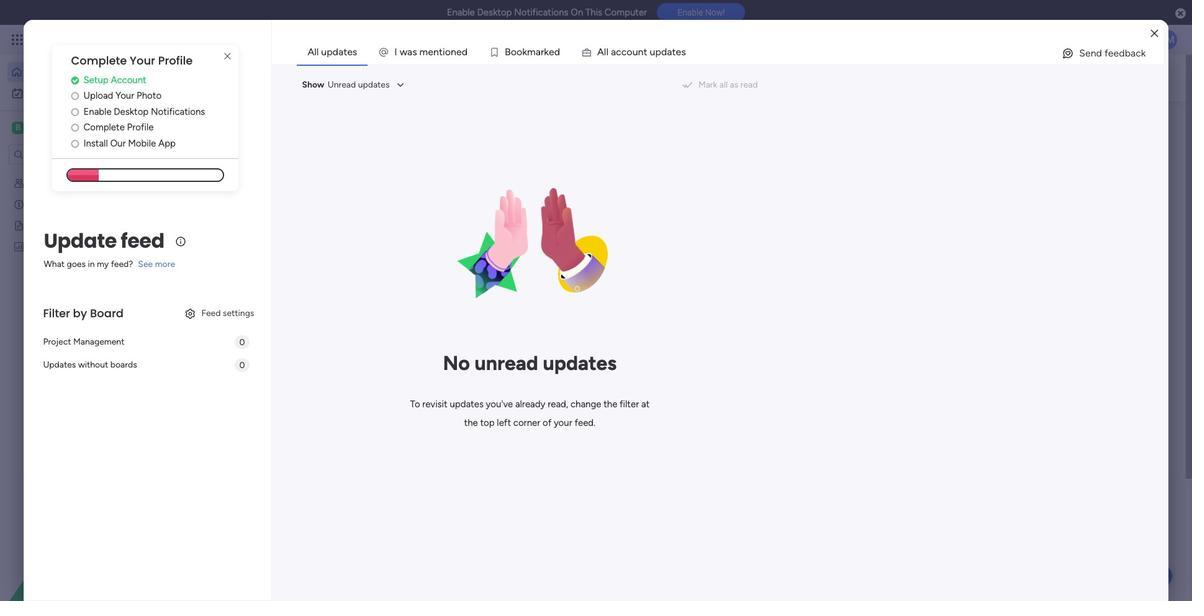 Task type: describe. For each thing, give the bounding box(es) containing it.
complete for complete profile
[[83, 122, 125, 133]]

4 a from the left
[[667, 46, 672, 58]]

update for update feed (inbox)
[[247, 573, 284, 587]]

basic inside workspace selection element
[[29, 122, 52, 134]]

what
[[44, 259, 65, 270]]

started
[[61, 220, 90, 230]]

show unread updates
[[302, 79, 390, 90]]

tasks for personal
[[553, 250, 575, 261]]

recently
[[247, 359, 292, 373]]

workspaces
[[419, 78, 472, 90]]

d for a l l a c c o u n t u p d a t e s
[[661, 46, 667, 58]]

select product image
[[11, 34, 24, 46]]

0 for project management
[[239, 337, 245, 348]]

close my private tasks image
[[229, 126, 244, 141]]

project management
[[43, 336, 124, 347]]

1 n from the left
[[433, 46, 439, 58]]

0 for updates without boards
[[239, 360, 245, 371]]

you've
[[486, 398, 513, 410]]

work for monday
[[100, 32, 123, 47]]

m for e
[[420, 46, 428, 58]]

send feedback
[[1079, 47, 1146, 59]]

corner
[[513, 417, 540, 428]]

i
[[395, 46, 397, 58]]

this
[[586, 7, 602, 18]]

2 l from the left
[[606, 46, 608, 58]]

track
[[486, 250, 510, 261]]

workspace image
[[12, 121, 24, 135]]

mobile
[[128, 138, 156, 149]]

updates
[[43, 359, 76, 370]]

3 e from the left
[[549, 46, 554, 58]]

quickly
[[214, 78, 248, 90]]

m for a
[[527, 46, 536, 58]]

monday marketplace image
[[1054, 34, 1066, 46]]

desktop for enable desktop notifications
[[114, 106, 149, 117]]

notifications for enable desktop notifications
[[151, 106, 205, 117]]

my private tasks
[[247, 127, 331, 140]]

public dashboard image
[[13, 240, 25, 252]]

settings
[[223, 308, 254, 319]]

setup account
[[83, 74, 146, 86]]

my inside option
[[29, 88, 40, 98]]

unread
[[328, 79, 356, 90]]

recently visited
[[247, 359, 329, 373]]

revisit
[[422, 398, 448, 410]]

work inside quick search results list box
[[260, 505, 279, 516]]

enable for enable desktop notifications
[[83, 106, 112, 117]]

notifications for enable desktop notifications on this computer
[[514, 7, 569, 18]]

4 o from the left
[[627, 46, 633, 58]]

left
[[497, 417, 511, 428]]

enable desktop notifications on this computer
[[447, 7, 647, 18]]

access
[[250, 78, 281, 90]]

home
[[27, 66, 51, 77]]

tasks for private
[[304, 127, 331, 140]]

circle o image for upload
[[71, 91, 79, 101]]

2 a from the left
[[536, 46, 541, 58]]

plans
[[234, 34, 255, 45]]

updates for to revisit updates you've already read, change the filter at the top left corner of your feed.
[[450, 398, 484, 410]]

feed settings
[[201, 308, 254, 319]]

computer
[[605, 7, 647, 18]]

management inside quick search results list box
[[281, 505, 332, 516]]

install our mobile app link
[[71, 136, 239, 150]]

no
[[443, 351, 470, 375]]

2 n from the left
[[451, 46, 456, 58]]

feed settings button
[[179, 304, 259, 324]]

deal tracker
[[29, 199, 77, 209]]

(inbox)
[[313, 573, 350, 587]]

setup
[[83, 74, 108, 86]]

i
[[443, 46, 445, 58]]

feed for update feed
[[121, 227, 164, 255]]

i w a s m e n t i o n e d
[[395, 46, 468, 58]]

show
[[302, 79, 324, 90]]

home option
[[7, 62, 151, 82]]

update for update feed
[[44, 227, 117, 255]]

help
[[1140, 570, 1162, 582]]

dashboard
[[52, 241, 94, 251]]

1 vertical spatial see
[[138, 259, 153, 270]]

sales
[[29, 241, 50, 251]]

complete profile
[[83, 122, 154, 133]]

update feed
[[44, 227, 164, 255]]

goes
[[67, 259, 86, 270]]

good
[[214, 66, 236, 76]]

see plans
[[217, 34, 255, 45]]

good morning, jeremy! quickly access your recent boards, inbox and workspaces
[[214, 66, 472, 90]]

updates for show unread updates
[[358, 79, 390, 90]]

2 k from the left
[[544, 46, 549, 58]]

private
[[265, 127, 302, 140]]

upload
[[83, 90, 113, 101]]

1 t from the left
[[439, 46, 443, 58]]

deal
[[29, 199, 46, 209]]

my right close my private tasks image
[[247, 127, 263, 140]]

photo
[[137, 90, 162, 101]]

filter
[[620, 398, 639, 410]]

unread
[[475, 351, 538, 375]]

install our mobile app
[[83, 138, 176, 149]]

circle o image for install
[[71, 139, 79, 148]]

close image
[[1151, 29, 1158, 38]]

1 vertical spatial profile
[[127, 122, 154, 133]]

basic crm
[[29, 122, 77, 134]]

feed?
[[111, 259, 133, 270]]

boards,
[[337, 78, 370, 90]]

change
[[571, 398, 601, 410]]

1 l from the left
[[604, 46, 606, 58]]

work for my
[[43, 88, 62, 98]]

by
[[73, 306, 87, 321]]

complete for complete your profile
[[71, 53, 127, 68]]

monday
[[55, 32, 98, 47]]

in
[[88, 259, 95, 270]]

see more link
[[138, 259, 175, 271]]

feedback
[[1105, 47, 1146, 59]]

and inside good morning, jeremy! quickly access your recent boards, inbox and workspaces
[[400, 78, 417, 90]]

Search in workspace field
[[26, 147, 104, 162]]

w
[[400, 46, 407, 58]]

1 vertical spatial and
[[578, 250, 594, 261]]

enable now!
[[678, 8, 725, 18]]

complete your profile
[[71, 53, 193, 68]]

already
[[515, 398, 545, 410]]

more
[[155, 259, 175, 270]]

all updates link
[[298, 40, 367, 64]]

4 e from the left
[[676, 46, 681, 58]]

2 u from the left
[[650, 46, 655, 58]]

basic inside quick search results list box
[[342, 505, 363, 516]]

new
[[565, 278, 583, 288]]

updates inside tab list
[[321, 46, 357, 58]]

app
[[158, 138, 176, 149]]

our
[[110, 138, 126, 149]]

send
[[1079, 47, 1102, 59]]

desktop for enable desktop notifications on this computer
[[477, 7, 512, 18]]



Task type: locate. For each thing, give the bounding box(es) containing it.
u left p
[[633, 46, 638, 58]]

enable for enable now!
[[678, 8, 703, 18]]

upload your photo
[[83, 90, 162, 101]]

1 vertical spatial crm
[[365, 505, 384, 516]]

your up the "setup account" "link"
[[130, 53, 155, 68]]

close recently visited image
[[229, 359, 244, 374]]

b for b
[[15, 122, 21, 133]]

and
[[400, 78, 417, 90], [578, 250, 594, 261]]

my contacts inside quick search results list box
[[263, 485, 321, 496]]

notifications left on
[[514, 7, 569, 18]]

0 horizontal spatial t
[[439, 46, 443, 58]]

t up the workspaces
[[439, 46, 443, 58]]

3 o from the left
[[517, 46, 522, 58]]

project
[[43, 336, 71, 347]]

1 horizontal spatial my contacts
[[263, 485, 321, 496]]

what goes in my feed? see more
[[44, 259, 175, 270]]

contacts up work management > basic crm
[[279, 485, 321, 496]]

1 horizontal spatial t
[[644, 46, 647, 58]]

circle o image for complete
[[71, 123, 79, 132]]

0 vertical spatial work
[[100, 32, 123, 47]]

k left r
[[522, 46, 527, 58]]

monday work management
[[55, 32, 193, 47]]

my inside quick search results list box
[[263, 485, 277, 496]]

my inside list box
[[29, 178, 41, 188]]

2 horizontal spatial n
[[638, 46, 644, 58]]

your down jeremy!
[[283, 78, 303, 90]]

1 vertical spatial your
[[554, 417, 572, 428]]

1 vertical spatial contacts
[[279, 485, 321, 496]]

updates right unread
[[358, 79, 390, 90]]

2 circle o image from the top
[[71, 107, 79, 117]]

see
[[217, 34, 232, 45], [138, 259, 153, 270]]

3 d from the left
[[661, 46, 667, 58]]

work management > basic crm
[[260, 505, 384, 516]]

0 left recently
[[239, 360, 245, 371]]

0 vertical spatial your
[[130, 53, 155, 68]]

lottie animation image for the topmost lottie animation element
[[599, 55, 948, 102]]

1 horizontal spatial work
[[100, 32, 123, 47]]

your
[[130, 53, 155, 68], [115, 90, 134, 101]]

0 horizontal spatial k
[[522, 46, 527, 58]]

updates
[[321, 46, 357, 58], [358, 79, 390, 90], [543, 351, 617, 375], [450, 398, 484, 410]]

my up deal
[[29, 178, 41, 188]]

enable now! button
[[657, 3, 745, 22]]

public board image
[[13, 219, 25, 231]]

my
[[29, 88, 40, 98], [247, 127, 263, 140], [29, 178, 41, 188], [263, 485, 277, 496]]

2 c from the left
[[621, 46, 627, 58]]

1 horizontal spatial n
[[451, 46, 456, 58]]

2 m from the left
[[527, 46, 536, 58]]

0 horizontal spatial desktop
[[114, 106, 149, 117]]

e right p
[[676, 46, 681, 58]]

1 horizontal spatial basic
[[342, 505, 363, 516]]

option
[[0, 172, 158, 174]]

my work
[[29, 88, 62, 98]]

n left i on the left
[[433, 46, 439, 58]]

1 horizontal spatial contacts
[[279, 485, 321, 496]]

here
[[643, 250, 663, 261]]

0 horizontal spatial crm
[[55, 122, 77, 134]]

2 o from the left
[[511, 46, 517, 58]]

1 k from the left
[[522, 46, 527, 58]]

0 horizontal spatial enable
[[83, 106, 112, 117]]

c
[[616, 46, 621, 58], [621, 46, 627, 58]]

the left filter
[[604, 398, 617, 410]]

>
[[335, 505, 340, 516]]

1 0 from the top
[[239, 337, 245, 348]]

1 horizontal spatial b
[[505, 46, 511, 58]]

circle o image inside the upload your photo link
[[71, 91, 79, 101]]

1 horizontal spatial u
[[650, 46, 655, 58]]

0 horizontal spatial u
[[633, 46, 638, 58]]

new task button
[[543, 273, 607, 293], [543, 273, 607, 293]]

your for photo
[[115, 90, 134, 101]]

my contacts
[[29, 178, 79, 188], [263, 485, 321, 496]]

0 vertical spatial see
[[217, 34, 232, 45]]

a right p
[[667, 46, 672, 58]]

enable desktop notifications link
[[71, 105, 239, 119]]

profile up mobile on the left top
[[127, 122, 154, 133]]

contacts up tracker on the top of the page
[[43, 178, 79, 188]]

complete profile link
[[71, 121, 239, 135]]

1 vertical spatial management
[[281, 505, 332, 516]]

read,
[[548, 398, 568, 410]]

2 s from the left
[[681, 46, 686, 58]]

d right i on the left
[[462, 46, 468, 58]]

2 d from the left
[[554, 46, 560, 58]]

updates up the change
[[543, 351, 617, 375]]

1 e from the left
[[428, 46, 433, 58]]

management
[[125, 32, 193, 47], [281, 505, 332, 516]]

1 vertical spatial basic
[[342, 505, 363, 516]]

l
[[604, 46, 606, 58], [606, 46, 608, 58]]

personal
[[512, 250, 550, 261]]

management left >
[[281, 505, 332, 516]]

1 horizontal spatial tasks
[[553, 250, 575, 261]]

my contacts up work management > basic crm
[[263, 485, 321, 496]]

n
[[433, 46, 439, 58], [451, 46, 456, 58], [638, 46, 644, 58]]

dapulse x slim image
[[220, 49, 235, 64]]

1 horizontal spatial profile
[[158, 53, 193, 68]]

b inside workspace icon
[[15, 122, 21, 133]]

1 vertical spatial the
[[464, 417, 478, 428]]

morning,
[[238, 66, 272, 76]]

circle o image
[[71, 91, 79, 101], [71, 107, 79, 117]]

my work option
[[7, 83, 151, 103]]

0 horizontal spatial tasks
[[304, 127, 331, 140]]

tasks up the new
[[553, 250, 575, 261]]

2 horizontal spatial work
[[260, 505, 279, 516]]

1 vertical spatial 0
[[239, 360, 245, 371]]

1 vertical spatial complete
[[83, 122, 125, 133]]

quick search results list box
[[229, 374, 920, 538]]

my down "home"
[[29, 88, 40, 98]]

circle o image up search in workspace field
[[71, 123, 79, 132]]

0 vertical spatial the
[[604, 398, 617, 410]]

feed.
[[575, 417, 596, 428]]

management up complete your profile
[[125, 32, 193, 47]]

0 horizontal spatial my contacts
[[29, 178, 79, 188]]

crm inside workspace selection element
[[55, 122, 77, 134]]

circle o image inside enable desktop notifications link
[[71, 107, 79, 117]]

updates up top
[[450, 398, 484, 410]]

1 horizontal spatial notifications
[[514, 7, 569, 18]]

1 c from the left
[[616, 46, 621, 58]]

0 horizontal spatial management
[[125, 32, 193, 47]]

see inside button
[[217, 34, 232, 45]]

sales dashboard
[[29, 241, 94, 251]]

b left r
[[505, 46, 511, 58]]

1 vertical spatial tasks
[[553, 250, 575, 261]]

feed
[[201, 308, 221, 319]]

1 vertical spatial notifications
[[151, 106, 205, 117]]

1 horizontal spatial m
[[527, 46, 536, 58]]

1 d from the left
[[462, 46, 468, 58]]

0 horizontal spatial the
[[464, 417, 478, 428]]

0 horizontal spatial profile
[[127, 122, 154, 133]]

basic right workspace icon
[[29, 122, 52, 134]]

0 horizontal spatial d
[[462, 46, 468, 58]]

e left i on the left
[[428, 46, 433, 58]]

enable up i w a s m e n t i o n e d
[[447, 7, 475, 18]]

n left p
[[638, 46, 644, 58]]

recent
[[306, 78, 335, 90]]

2 vertical spatial lottie animation image
[[0, 476, 158, 601]]

l right a
[[606, 46, 608, 58]]

notifications down the upload your photo link at the top left
[[151, 106, 205, 117]]

0 vertical spatial management
[[125, 32, 193, 47]]

feed up see more link
[[121, 227, 164, 255]]

jeremy miller image
[[1157, 30, 1177, 50]]

now!
[[705, 8, 725, 18]]

1 horizontal spatial k
[[544, 46, 549, 58]]

0 horizontal spatial basic
[[29, 122, 52, 134]]

0 vertical spatial your
[[283, 78, 303, 90]]

0 vertical spatial feed
[[121, 227, 164, 255]]

0 vertical spatial my contacts
[[29, 178, 79, 188]]

list box
[[0, 170, 158, 424]]

tasks right private
[[304, 127, 331, 140]]

workspace selection element
[[12, 120, 79, 135]]

circle o image left 'install'
[[71, 139, 79, 148]]

1 vertical spatial lottie animation element
[[431, 143, 629, 341]]

and right inbox
[[400, 78, 417, 90]]

no unread updates
[[443, 351, 617, 375]]

0 vertical spatial update
[[44, 227, 117, 255]]

a l l a c c o u n t u p d a t e s
[[597, 46, 686, 58]]

management
[[73, 336, 124, 347]]

b for b o o k m a r k e d
[[505, 46, 511, 58]]

3 t from the left
[[672, 46, 676, 58]]

at
[[641, 398, 650, 410]]

0 horizontal spatial and
[[400, 78, 417, 90]]

circle o image down "check circle" icon
[[71, 91, 79, 101]]

basic right >
[[342, 505, 363, 516]]

0 vertical spatial lottie animation element
[[599, 55, 948, 102]]

d
[[462, 46, 468, 58], [554, 46, 560, 58], [661, 46, 667, 58]]

d right r
[[554, 46, 560, 58]]

lottie animation image for lottie animation element to the middle
[[431, 143, 629, 341]]

profile
[[158, 53, 193, 68], [127, 122, 154, 133]]

0 horizontal spatial feed
[[121, 227, 164, 255]]

feed for update feed (inbox)
[[287, 573, 310, 587]]

m left i on the left
[[420, 46, 428, 58]]

2 horizontal spatial enable
[[678, 8, 703, 18]]

install
[[83, 138, 108, 149]]

u right a
[[650, 46, 655, 58]]

enable for enable desktop notifications on this computer
[[447, 7, 475, 18]]

1 horizontal spatial the
[[604, 398, 617, 410]]

lottie animation image for bottom lottie animation element
[[0, 476, 158, 601]]

1 o from the left
[[445, 46, 451, 58]]

1 vertical spatial lottie animation image
[[431, 143, 629, 341]]

enable down the upload
[[83, 106, 112, 117]]

updates without boards
[[43, 359, 137, 370]]

1 horizontal spatial enable
[[447, 7, 475, 18]]

circle o image for enable
[[71, 107, 79, 117]]

e right r
[[549, 46, 554, 58]]

lottie animation element
[[599, 55, 948, 102], [431, 143, 629, 341], [0, 476, 158, 601]]

2 e from the left
[[456, 46, 462, 58]]

1 circle o image from the top
[[71, 91, 79, 101]]

t left p
[[644, 46, 647, 58]]

1 vertical spatial feed
[[287, 573, 310, 587]]

crm right >
[[365, 505, 384, 516]]

0 vertical spatial b
[[505, 46, 511, 58]]

r
[[541, 46, 544, 58]]

1 m from the left
[[420, 46, 428, 58]]

to revisit updates you've already read, change the filter at the top left corner of your feed.
[[410, 398, 650, 428]]

feed left (inbox)
[[287, 573, 310, 587]]

getting
[[29, 220, 59, 230]]

send feedback button
[[1057, 43, 1151, 63]]

to
[[410, 398, 420, 410]]

2 horizontal spatial d
[[661, 46, 667, 58]]

2 circle o image from the top
[[71, 139, 79, 148]]

your down account
[[115, 90, 134, 101]]

filter
[[43, 306, 70, 321]]

my up work management > basic crm
[[263, 485, 277, 496]]

check circle image
[[71, 76, 79, 85]]

0 horizontal spatial update
[[44, 227, 117, 255]]

contacts inside quick search results list box
[[279, 485, 321, 496]]

k down enable desktop notifications on this computer at the top of the page
[[544, 46, 549, 58]]

1 vertical spatial b
[[15, 122, 21, 133]]

1 vertical spatial work
[[43, 88, 62, 98]]

my contacts up the deal tracker
[[29, 178, 79, 188]]

t right p
[[672, 46, 676, 58]]

1 vertical spatial circle o image
[[71, 107, 79, 117]]

1 u from the left
[[633, 46, 638, 58]]

2 t from the left
[[644, 46, 647, 58]]

see left more
[[138, 259, 153, 270]]

0 vertical spatial profile
[[158, 53, 193, 68]]

lottie animation image
[[599, 55, 948, 102], [431, 143, 629, 341], [0, 476, 158, 601]]

e right i on the left
[[456, 46, 462, 58]]

profile up the "setup account" "link"
[[158, 53, 193, 68]]

d for i w a s m e n t i o n e d
[[462, 46, 468, 58]]

0 horizontal spatial work
[[43, 88, 62, 98]]

0 up the close recently visited image in the left bottom of the page
[[239, 337, 245, 348]]

0 horizontal spatial notifications
[[151, 106, 205, 117]]

1 horizontal spatial update
[[247, 573, 284, 587]]

3 n from the left
[[638, 46, 644, 58]]

0 vertical spatial tasks
[[304, 127, 331, 140]]

track personal tasks and reminders here
[[486, 250, 663, 261]]

1 horizontal spatial s
[[681, 46, 686, 58]]

0 horizontal spatial your
[[283, 78, 303, 90]]

getting started
[[29, 220, 90, 230]]

top
[[480, 417, 495, 428]]

enable desktop notifications
[[83, 106, 205, 117]]

0 horizontal spatial n
[[433, 46, 439, 58]]

the left top
[[464, 417, 478, 428]]

circle o image inside complete profile link
[[71, 123, 79, 132]]

2 vertical spatial work
[[260, 505, 279, 516]]

list box containing my contacts
[[0, 170, 158, 424]]

work inside option
[[43, 88, 62, 98]]

0 vertical spatial crm
[[55, 122, 77, 134]]

see up dapulse x slim image
[[217, 34, 232, 45]]

help button
[[1129, 566, 1172, 586]]

your inside good morning, jeremy! quickly access your recent boards, inbox and workspaces
[[283, 78, 303, 90]]

complete up setup
[[71, 53, 127, 68]]

0 horizontal spatial s
[[412, 46, 417, 58]]

s
[[412, 46, 417, 58], [681, 46, 686, 58]]

update feed (inbox)
[[247, 573, 350, 587]]

1 horizontal spatial and
[[578, 250, 594, 261]]

2 horizontal spatial t
[[672, 46, 676, 58]]

1 horizontal spatial management
[[281, 505, 332, 516]]

your for profile
[[130, 53, 155, 68]]

home link
[[7, 62, 151, 82]]

circle o image inside install our mobile app link
[[71, 139, 79, 148]]

m left r
[[527, 46, 536, 58]]

1 vertical spatial update
[[247, 573, 284, 587]]

see plans button
[[200, 30, 260, 49]]

1 vertical spatial desktop
[[114, 106, 149, 117]]

u
[[633, 46, 638, 58], [650, 46, 655, 58]]

crm inside quick search results list box
[[365, 505, 384, 516]]

s right p
[[681, 46, 686, 58]]

0 vertical spatial basic
[[29, 122, 52, 134]]

desktop up b o o k m a r k e d
[[477, 7, 512, 18]]

complete up 'install'
[[83, 122, 125, 133]]

and up new task
[[578, 250, 594, 261]]

dapulse close image
[[1175, 7, 1186, 20]]

visited
[[295, 359, 329, 373]]

circle o image
[[71, 123, 79, 132], [71, 139, 79, 148]]

2 vertical spatial lottie animation element
[[0, 476, 158, 601]]

a right a
[[611, 46, 616, 58]]

tab list
[[297, 40, 1163, 65]]

crm up search in workspace field
[[55, 122, 77, 134]]

0 horizontal spatial contacts
[[43, 178, 79, 188]]

reminders
[[597, 250, 641, 261]]

0 vertical spatial circle o image
[[71, 91, 79, 101]]

enable left now!
[[678, 8, 703, 18]]

1 horizontal spatial your
[[554, 417, 572, 428]]

k
[[522, 46, 527, 58], [544, 46, 549, 58]]

a right i
[[407, 46, 412, 58]]

0 vertical spatial and
[[400, 78, 417, 90]]

without
[[78, 359, 108, 370]]

d down enable now! 'button'
[[661, 46, 667, 58]]

0 vertical spatial complete
[[71, 53, 127, 68]]

desktop inside enable desktop notifications link
[[114, 106, 149, 117]]

board
[[90, 306, 124, 321]]

your inside 'to revisit updates you've already read, change the filter at the top left corner of your feed.'
[[554, 417, 572, 428]]

2 0 from the top
[[239, 360, 245, 371]]

inbox
[[373, 78, 398, 90]]

a down enable desktop notifications on this computer at the top of the page
[[536, 46, 541, 58]]

s right 'w'
[[412, 46, 417, 58]]

1 horizontal spatial d
[[554, 46, 560, 58]]

enable inside 'button'
[[678, 8, 703, 18]]

of
[[543, 417, 552, 428]]

updates for no unread updates
[[543, 351, 617, 375]]

1 vertical spatial my contacts
[[263, 485, 321, 496]]

1 horizontal spatial feed
[[287, 573, 310, 587]]

n right i on the left
[[451, 46, 456, 58]]

b
[[505, 46, 511, 58], [15, 122, 21, 133]]

1 vertical spatial circle o image
[[71, 139, 79, 148]]

3 a from the left
[[611, 46, 616, 58]]

1 circle o image from the top
[[71, 123, 79, 132]]

e
[[428, 46, 433, 58], [456, 46, 462, 58], [549, 46, 554, 58], [676, 46, 681, 58]]

upload your photo link
[[71, 89, 239, 103]]

0 vertical spatial circle o image
[[71, 123, 79, 132]]

l down computer
[[604, 46, 606, 58]]

b left basic crm
[[15, 122, 21, 133]]

update
[[44, 227, 117, 255], [247, 573, 284, 587]]

1 s from the left
[[412, 46, 417, 58]]

0 vertical spatial lottie animation image
[[599, 55, 948, 102]]

0 horizontal spatial b
[[15, 122, 21, 133]]

desktop down upload your photo
[[114, 106, 149, 117]]

p
[[655, 46, 661, 58]]

a
[[597, 46, 604, 58]]

updates right all
[[321, 46, 357, 58]]

0 horizontal spatial see
[[138, 259, 153, 270]]

your right of
[[554, 417, 572, 428]]

0 vertical spatial 0
[[239, 337, 245, 348]]

circle o image down my work link at the left top of the page
[[71, 107, 79, 117]]

enable
[[447, 7, 475, 18], [678, 8, 703, 18], [83, 106, 112, 117]]

tab list containing all updates
[[297, 40, 1163, 65]]

updates inside 'to revisit updates you've already read, change the filter at the top left corner of your feed.'
[[450, 398, 484, 410]]

1 a from the left
[[407, 46, 412, 58]]

complete
[[71, 53, 127, 68], [83, 122, 125, 133]]

1 horizontal spatial see
[[217, 34, 232, 45]]

0 vertical spatial desktop
[[477, 7, 512, 18]]



Task type: vqa. For each thing, say whether or not it's contained in the screenshot.
t
yes



